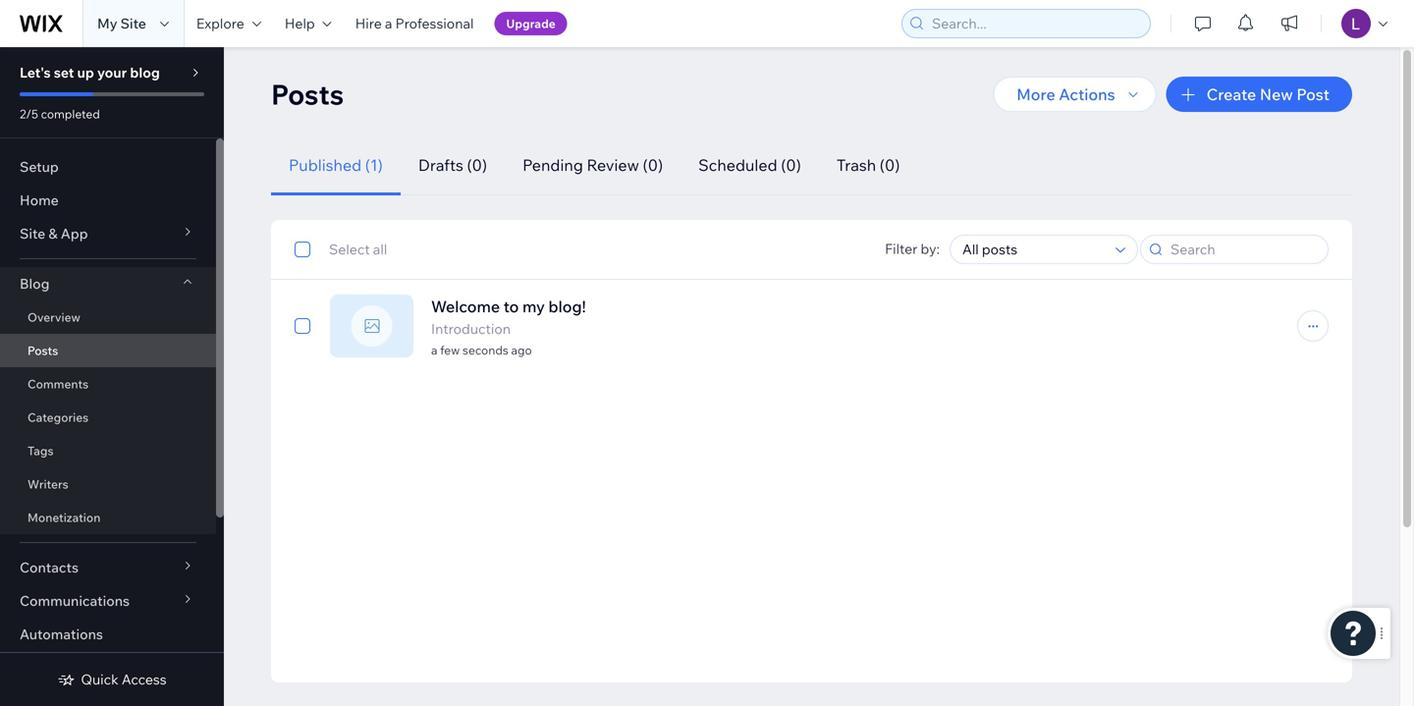 Task type: vqa. For each thing, say whether or not it's contained in the screenshot.
Hire a Professional Link
yes



Task type: describe. For each thing, give the bounding box(es) containing it.
blog
[[20, 275, 50, 292]]

quick access
[[81, 671, 167, 688]]

(1)
[[365, 155, 383, 175]]

trash
[[837, 155, 876, 175]]

posts inside sidebar element
[[28, 343, 58, 358]]

welcome
[[431, 297, 500, 316]]

a inside welcome to my blog! introduction a few seconds ago
[[431, 343, 438, 358]]

home link
[[0, 184, 216, 217]]

my
[[97, 15, 117, 32]]

explore
[[196, 15, 244, 32]]

create
[[1207, 84, 1257, 104]]

let's set up your blog
[[20, 64, 160, 81]]

Search field
[[1165, 236, 1322, 263]]

actions
[[1059, 84, 1116, 104]]

let's
[[20, 64, 51, 81]]

select
[[329, 241, 370, 258]]

site inside popup button
[[20, 225, 45, 242]]

site & app
[[20, 225, 88, 242]]

categories
[[28, 410, 89, 425]]

blog
[[130, 64, 160, 81]]

select all
[[329, 241, 387, 258]]

trash (0) button
[[819, 136, 918, 195]]

upgrade
[[506, 16, 556, 31]]

pending review (0)
[[523, 155, 663, 175]]

more actions
[[1017, 84, 1116, 104]]

welcome to my blog! introduction a few seconds ago
[[431, 297, 586, 358]]

setup
[[20, 158, 59, 175]]

post
[[1297, 84, 1330, 104]]

new
[[1260, 84, 1293, 104]]

set
[[54, 64, 74, 81]]

monetization link
[[0, 501, 216, 534]]

up
[[77, 64, 94, 81]]

2/5 completed
[[20, 107, 100, 121]]

app
[[61, 225, 88, 242]]

blog!
[[549, 297, 586, 316]]

2 (0) from the left
[[643, 155, 663, 175]]

automations link
[[0, 618, 216, 651]]

sidebar element
[[0, 47, 224, 706]]

pending
[[523, 155, 583, 175]]

scheduled (0) button
[[681, 136, 819, 195]]

site & app button
[[0, 217, 216, 250]]

ago
[[511, 343, 532, 358]]

writers link
[[0, 468, 216, 501]]

comments link
[[0, 367, 216, 401]]



Task type: locate. For each thing, give the bounding box(es) containing it.
0 vertical spatial site
[[120, 15, 146, 32]]

help button
[[273, 0, 344, 47]]

few
[[440, 343, 460, 358]]

(0) right drafts
[[467, 155, 487, 175]]

drafts (0)
[[418, 155, 487, 175]]

&
[[49, 225, 58, 242]]

1 vertical spatial site
[[20, 225, 45, 242]]

hire a professional
[[355, 15, 474, 32]]

(0) right trash
[[880, 155, 900, 175]]

your
[[97, 64, 127, 81]]

Search... field
[[926, 10, 1144, 37]]

create new post
[[1207, 84, 1330, 104]]

(0) for drafts (0)
[[467, 155, 487, 175]]

(0) inside button
[[467, 155, 487, 175]]

scheduled (0)
[[699, 155, 801, 175]]

hire
[[355, 15, 382, 32]]

None checkbox
[[295, 314, 310, 338]]

(0) right scheduled
[[781, 155, 801, 175]]

hire a professional link
[[344, 0, 486, 47]]

published (1) button
[[271, 136, 401, 195]]

a
[[385, 15, 392, 32], [431, 343, 438, 358]]

more
[[1017, 84, 1056, 104]]

home
[[20, 192, 59, 209]]

1 horizontal spatial site
[[120, 15, 146, 32]]

3 (0) from the left
[[781, 155, 801, 175]]

monetization
[[28, 510, 101, 525]]

automations
[[20, 626, 103, 643]]

scheduled
[[699, 155, 778, 175]]

1 vertical spatial a
[[431, 343, 438, 358]]

completed
[[41, 107, 100, 121]]

introduction
[[431, 320, 511, 337]]

posts link
[[0, 334, 216, 367]]

0 vertical spatial a
[[385, 15, 392, 32]]

quick
[[81, 671, 119, 688]]

professional
[[396, 15, 474, 32]]

(0)
[[467, 155, 487, 175], [643, 155, 663, 175], [781, 155, 801, 175], [880, 155, 900, 175]]

blog button
[[0, 267, 216, 301]]

1 vertical spatial posts
[[28, 343, 58, 358]]

all
[[373, 241, 387, 258]]

site right my
[[120, 15, 146, 32]]

2/5
[[20, 107, 38, 121]]

None field
[[957, 236, 1110, 263]]

contacts
[[20, 559, 79, 576]]

tags
[[28, 444, 54, 458]]

filter by:
[[885, 240, 940, 258]]

Select all checkbox
[[295, 238, 387, 261]]

posts down "overview"
[[28, 343, 58, 358]]

help
[[285, 15, 315, 32]]

0 horizontal spatial posts
[[28, 343, 58, 358]]

posts down help button
[[271, 77, 344, 111]]

more actions button
[[993, 77, 1157, 112]]

drafts (0) button
[[401, 136, 505, 195]]

create new post button
[[1167, 77, 1353, 112]]

published (1)
[[289, 155, 383, 175]]

upgrade button
[[495, 12, 568, 35]]

1 (0) from the left
[[467, 155, 487, 175]]

a left few
[[431, 343, 438, 358]]

posts
[[271, 77, 344, 111], [28, 343, 58, 358]]

a right 'hire'
[[385, 15, 392, 32]]

overview
[[28, 310, 80, 325]]

(0) right review
[[643, 155, 663, 175]]

by:
[[921, 240, 940, 258]]

quick access button
[[57, 671, 167, 689]]

to
[[504, 297, 519, 316]]

writers
[[28, 477, 68, 492]]

(0) for trash (0)
[[880, 155, 900, 175]]

site left &
[[20, 225, 45, 242]]

published
[[289, 155, 362, 175]]

pending review (0) button
[[505, 136, 681, 195]]

0 horizontal spatial site
[[20, 225, 45, 242]]

contacts button
[[0, 551, 216, 584]]

my
[[523, 297, 545, 316]]

review
[[587, 155, 639, 175]]

site
[[120, 15, 146, 32], [20, 225, 45, 242]]

4 (0) from the left
[[880, 155, 900, 175]]

overview link
[[0, 301, 216, 334]]

(0) for scheduled (0)
[[781, 155, 801, 175]]

seconds
[[463, 343, 509, 358]]

setup link
[[0, 150, 216, 184]]

filter
[[885, 240, 918, 258]]

communications button
[[0, 584, 216, 618]]

tab list containing published (1)
[[271, 136, 1329, 195]]

0 horizontal spatial a
[[385, 15, 392, 32]]

my site
[[97, 15, 146, 32]]

comments
[[28, 377, 89, 391]]

communications
[[20, 592, 130, 610]]

tags link
[[0, 434, 216, 468]]

drafts
[[418, 155, 464, 175]]

1 horizontal spatial a
[[431, 343, 438, 358]]

categories link
[[0, 401, 216, 434]]

1 horizontal spatial posts
[[271, 77, 344, 111]]

trash (0)
[[837, 155, 900, 175]]

tab list
[[271, 136, 1329, 195]]

0 vertical spatial posts
[[271, 77, 344, 111]]

access
[[122, 671, 167, 688]]



